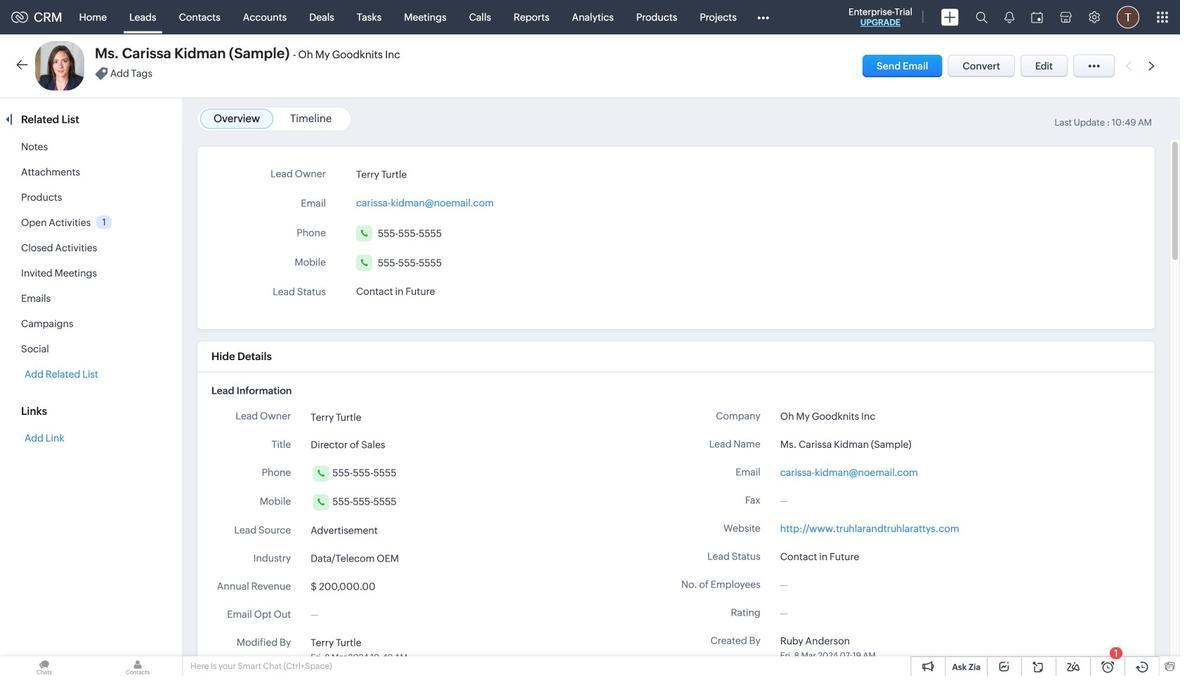Task type: describe. For each thing, give the bounding box(es) containing it.
signals image
[[1004, 11, 1014, 23]]

logo image
[[11, 12, 28, 23]]

profile element
[[1108, 0, 1148, 34]]

Other Modules field
[[748, 6, 778, 28]]

search image
[[976, 11, 988, 23]]



Task type: vqa. For each thing, say whether or not it's contained in the screenshot.
PRINTING DIMENSIONS (SAMPLE) link
no



Task type: locate. For each thing, give the bounding box(es) containing it.
search element
[[967, 0, 996, 34]]

calendar image
[[1031, 12, 1043, 23]]

chats image
[[0, 657, 89, 676]]

next record image
[[1148, 61, 1158, 71]]

create menu image
[[941, 9, 959, 26]]

profile image
[[1117, 6, 1139, 28]]

create menu element
[[933, 0, 967, 34]]

previous record image
[[1125, 61, 1132, 71]]

signals element
[[996, 0, 1023, 34]]

contacts image
[[93, 657, 182, 676]]



